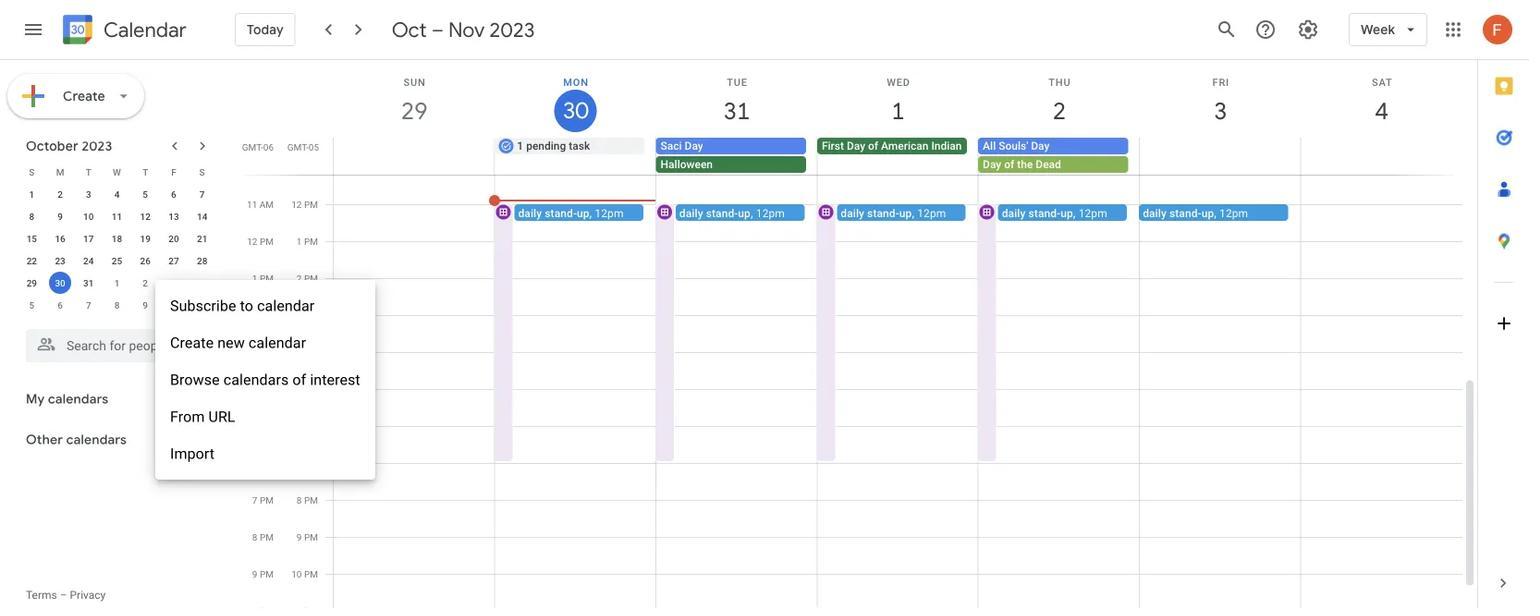 Task type: locate. For each thing, give the bounding box(es) containing it.
0 horizontal spatial gmt-
[[242, 141, 263, 153]]

calendar heading
[[100, 17, 187, 43]]

1 horizontal spatial 2023
[[490, 17, 535, 43]]

6 down "30, today" element
[[58, 300, 63, 311]]

– right oct
[[432, 17, 444, 43]]

None search field
[[0, 322, 229, 363]]

0 vertical spatial 2 pm
[[297, 273, 318, 284]]

9
[[58, 211, 63, 222], [143, 300, 148, 311], [297, 532, 302, 543], [252, 569, 258, 580]]

0 vertical spatial calendars
[[224, 371, 289, 389]]

2 horizontal spatial 11
[[247, 199, 257, 210]]

1 horizontal spatial 12 pm
[[292, 199, 318, 210]]

31 down 24
[[83, 277, 94, 289]]

11 down november 4 element
[[197, 300, 207, 311]]

2 horizontal spatial of
[[1004, 158, 1015, 171]]

2 vertical spatial 5
[[297, 384, 302, 395]]

14 element
[[191, 205, 213, 228]]

1 horizontal spatial 4 pm
[[297, 347, 318, 358]]

21 element
[[191, 228, 213, 250]]

0 horizontal spatial 7
[[86, 300, 91, 311]]

of for interest
[[293, 371, 306, 389]]

create
[[63, 88, 105, 105], [170, 334, 214, 352]]

gmt- for 06
[[242, 141, 263, 153]]

2 s from the left
[[199, 166, 205, 178]]

3 inside november 3 element
[[171, 277, 176, 289]]

day
[[685, 140, 703, 153], [847, 140, 866, 153], [1031, 140, 1050, 153], [983, 158, 1002, 171]]

0 horizontal spatial t
[[86, 166, 91, 178]]

12 down 11 am
[[247, 236, 258, 247]]

1 pm
[[297, 236, 318, 247], [252, 273, 274, 284]]

2 vertical spatial of
[[293, 371, 306, 389]]

7
[[200, 189, 205, 200], [86, 300, 91, 311], [252, 495, 258, 506]]

30, today element
[[49, 272, 71, 294]]

of inside button
[[868, 140, 879, 153]]

2 stand- from the left
[[706, 207, 738, 220]]

11 left am in the left top of the page
[[247, 199, 257, 210]]

s
[[29, 166, 35, 178], [199, 166, 205, 178]]

7 pm
[[252, 495, 274, 506]]

11 up 18
[[112, 211, 122, 222]]

pm
[[304, 199, 318, 210], [260, 236, 274, 247], [304, 236, 318, 247], [260, 273, 274, 284], [304, 273, 318, 284], [260, 310, 274, 321], [304, 310, 318, 321], [260, 347, 274, 358], [304, 347, 318, 358], [260, 384, 274, 395], [304, 384, 318, 395], [260, 495, 274, 506], [304, 495, 318, 506], [260, 532, 274, 543], [304, 532, 318, 543], [260, 569, 274, 580], [304, 569, 318, 580]]

30 down mon
[[562, 96, 587, 125]]

create up browse
[[170, 334, 214, 352]]

2023 right the october
[[82, 138, 112, 154]]

1 vertical spatial create
[[170, 334, 214, 352]]

18
[[112, 233, 122, 244]]

create inside 'add calendars.' menu
[[170, 334, 214, 352]]

row group containing 1
[[18, 183, 216, 316]]

calendars inside dropdown button
[[66, 432, 127, 449]]

12 right am in the left top of the page
[[292, 199, 302, 210]]

of left interest
[[293, 371, 306, 389]]

6
[[171, 189, 176, 200], [58, 300, 63, 311]]

1 vertical spatial 9 pm
[[252, 569, 274, 580]]

18 element
[[106, 228, 128, 250]]

2 vertical spatial calendars
[[66, 432, 127, 449]]

gmt- right the 06 on the left of the page
[[287, 141, 309, 153]]

4 up '11' element
[[114, 189, 120, 200]]

12 pm
[[292, 199, 318, 210], [247, 236, 274, 247]]

1 horizontal spatial 12
[[247, 236, 258, 247]]

6 up 13 element
[[171, 189, 176, 200]]

– right terms link
[[60, 589, 67, 602]]

of left the
[[1004, 158, 1015, 171]]

5 inside november 5 'element'
[[29, 300, 34, 311]]

3 up 10 element at left top
[[86, 189, 91, 200]]

1 horizontal spatial create
[[170, 334, 214, 352]]

create for create
[[63, 88, 105, 105]]

my
[[26, 391, 45, 408]]

1 pm up to
[[252, 273, 274, 284]]

1 vertical spatial 31
[[83, 277, 94, 289]]

9 pm
[[297, 532, 318, 543], [252, 569, 274, 580]]

0 vertical spatial 4 pm
[[297, 347, 318, 358]]

fri
[[1213, 76, 1230, 88]]

0 horizontal spatial 29
[[27, 277, 37, 289]]

1 vertical spatial 12
[[140, 211, 151, 222]]

create up october 2023 at the top left of the page
[[63, 88, 105, 105]]

0 vertical spatial 12
[[292, 199, 302, 210]]

4
[[1375, 96, 1388, 126], [114, 189, 120, 200], [200, 277, 205, 289], [297, 347, 302, 358], [252, 384, 258, 395]]

1 vertical spatial –
[[60, 589, 67, 602]]

7 inside november 7 element
[[86, 300, 91, 311]]

week
[[1361, 21, 1396, 38]]

wed 1
[[887, 76, 911, 126]]

pending
[[526, 140, 566, 153]]

0 vertical spatial 30
[[562, 96, 587, 125]]

2023 right nov
[[490, 17, 535, 43]]

31 down tue
[[723, 96, 749, 126]]

31 element
[[77, 272, 100, 294]]

0 vertical spatial 10
[[83, 211, 94, 222]]

0 vertical spatial 31
[[723, 96, 749, 126]]

1 down wed
[[891, 96, 904, 126]]

2 horizontal spatial 5
[[297, 384, 302, 395]]

4 pm left 5 pm
[[252, 384, 274, 395]]

1 horizontal spatial 7
[[200, 189, 205, 200]]

12 pm right am in the left top of the page
[[292, 199, 318, 210]]

1 horizontal spatial 2 pm
[[297, 273, 318, 284]]

12
[[292, 199, 302, 210], [140, 211, 151, 222], [247, 236, 258, 247]]

15
[[27, 233, 37, 244]]

0 horizontal spatial 4 pm
[[252, 384, 274, 395]]

Search for people text field
[[37, 329, 200, 363]]

of inside 'add calendars.' menu
[[293, 371, 306, 389]]

daily
[[518, 207, 542, 220], [680, 207, 703, 220], [841, 207, 865, 220], [1002, 207, 1026, 220], [1143, 207, 1167, 220]]

0 horizontal spatial 1 pm
[[252, 273, 274, 284]]

0 horizontal spatial 30
[[55, 277, 65, 289]]

2 inside thu 2
[[1052, 96, 1065, 126]]

1 12pm from the left
[[595, 207, 624, 220]]

row
[[326, 138, 1478, 175], [18, 161, 216, 183], [18, 183, 216, 205], [18, 205, 216, 228], [18, 228, 216, 250], [18, 250, 216, 272], [18, 272, 216, 294], [18, 294, 216, 316]]

0 horizontal spatial –
[[60, 589, 67, 602]]

2
[[1052, 96, 1065, 126], [58, 189, 63, 200], [297, 273, 302, 284], [143, 277, 148, 289], [252, 310, 258, 321]]

0 vertical spatial of
[[868, 140, 879, 153]]

1 horizontal spatial 10
[[169, 300, 179, 311]]

1 cell from the left
[[334, 138, 495, 175]]

1 vertical spatial 11
[[112, 211, 122, 222]]

1 vertical spatial 12 pm
[[247, 236, 274, 247]]

9 pm up 10 pm on the left of page
[[297, 532, 318, 543]]

2 vertical spatial 10
[[292, 569, 302, 580]]

november 10 element
[[163, 294, 185, 316]]

2 gmt- from the left
[[287, 141, 309, 153]]

0 vertical spatial –
[[432, 17, 444, 43]]

27 element
[[163, 250, 185, 272]]

8
[[29, 211, 34, 222], [114, 300, 120, 311], [297, 495, 302, 506], [252, 532, 258, 543]]

1 vertical spatial 30
[[55, 277, 65, 289]]

1 horizontal spatial gmt-
[[287, 141, 309, 153]]

first
[[822, 140, 844, 153]]

13
[[169, 211, 179, 222]]

gmt- left gmt-05
[[242, 141, 263, 153]]

calendar for create new calendar
[[249, 334, 306, 352]]

row containing 8
[[18, 205, 216, 228]]

from
[[170, 408, 205, 426]]

0 vertical spatial calendar
[[257, 297, 315, 315]]

1 horizontal spatial of
[[868, 140, 879, 153]]

gmt- for 05
[[287, 141, 309, 153]]

1 pm up subscribe to calendar
[[297, 236, 318, 247]]

23 element
[[49, 250, 71, 272]]

29 element
[[21, 272, 43, 294]]

0 vertical spatial 1 pm
[[297, 236, 318, 247]]

1 daily stand-up , 12pm from the left
[[518, 207, 624, 220]]

27
[[169, 255, 179, 266]]

1 up from the left
[[577, 207, 590, 220]]

cell containing saci day
[[656, 138, 817, 175]]

sun 29
[[400, 76, 427, 126]]

calendars for my
[[48, 391, 108, 408]]

1 horizontal spatial 11
[[197, 300, 207, 311]]

8 up 15 element
[[29, 211, 34, 222]]

calendars inside "dropdown button"
[[48, 391, 108, 408]]

25
[[112, 255, 122, 266]]

1 horizontal spatial 8 pm
[[297, 495, 318, 506]]

31
[[723, 96, 749, 126], [83, 277, 94, 289]]

1 horizontal spatial s
[[199, 166, 205, 178]]

5 up 12 element
[[143, 189, 148, 200]]

november 2 element
[[134, 272, 156, 294]]

thu 2
[[1049, 76, 1071, 126]]

day inside saci day halloween
[[685, 140, 703, 153]]

0 horizontal spatial 10
[[83, 211, 94, 222]]

3 cell from the left
[[979, 138, 1140, 175]]

1 stand- from the left
[[545, 207, 577, 220]]

cell
[[334, 138, 495, 175], [656, 138, 817, 175], [979, 138, 1140, 175], [1140, 138, 1301, 175], [1301, 138, 1462, 175]]

30 down '23'
[[55, 277, 65, 289]]

interest
[[310, 371, 360, 389]]

1 vertical spatial 29
[[27, 277, 37, 289]]

terms
[[26, 589, 57, 602]]

1 horizontal spatial 30
[[562, 96, 587, 125]]

0 horizontal spatial create
[[63, 88, 105, 105]]

1 horizontal spatial t
[[143, 166, 148, 178]]

0 horizontal spatial 12
[[140, 211, 151, 222]]

0 horizontal spatial 31
[[83, 277, 94, 289]]

4 pm up 5 pm
[[297, 347, 318, 358]]

1 horizontal spatial 29
[[400, 96, 427, 126]]

30 inside mon 30
[[562, 96, 587, 125]]

–
[[432, 17, 444, 43], [60, 589, 67, 602]]

5 daily from the left
[[1143, 207, 1167, 220]]

1 vertical spatial 3 pm
[[252, 347, 274, 358]]

30
[[562, 96, 587, 125], [55, 277, 65, 289]]

s right f on the left of the page
[[199, 166, 205, 178]]

12pm
[[595, 207, 624, 220], [756, 207, 785, 220], [918, 207, 946, 220], [1079, 207, 1108, 220], [1220, 207, 1249, 220]]

create inside dropdown button
[[63, 88, 105, 105]]

4 up november 11 element
[[200, 277, 205, 289]]

0 vertical spatial 5
[[143, 189, 148, 200]]

1 horizontal spatial –
[[432, 17, 444, 43]]

november 6 element
[[49, 294, 71, 316]]

2 horizontal spatial 10
[[292, 569, 302, 580]]

october 2023 grid
[[18, 161, 216, 316]]

8 pm right 7 pm
[[297, 495, 318, 506]]

26 element
[[134, 250, 156, 272]]

gmt-05
[[287, 141, 319, 153]]

0 horizontal spatial 8 pm
[[252, 532, 274, 543]]

23
[[55, 255, 65, 266]]

2 pm up create new calendar
[[252, 310, 274, 321]]

1 vertical spatial of
[[1004, 158, 1015, 171]]

s left the m
[[29, 166, 35, 178]]

all souls' day button
[[979, 138, 1129, 154]]

5 down the 29 element
[[29, 300, 34, 311]]

5 stand- from the left
[[1170, 207, 1202, 220]]

3 down 27 element
[[171, 277, 176, 289]]

2023
[[490, 17, 535, 43], [82, 138, 112, 154]]

2 down 26 element
[[143, 277, 148, 289]]

29 down sun
[[400, 96, 427, 126]]

calendars up other calendars
[[48, 391, 108, 408]]

oct – nov 2023
[[392, 17, 535, 43]]

day up halloween at left top
[[685, 140, 703, 153]]

1 vertical spatial 7
[[86, 300, 91, 311]]

calendars down my calendars "dropdown button" in the left bottom of the page
[[66, 432, 127, 449]]

06
[[263, 141, 274, 153]]

calendar up browse calendars of interest
[[249, 334, 306, 352]]

21
[[197, 233, 207, 244]]

0 vertical spatial 3 pm
[[297, 310, 318, 321]]

12 up 19
[[140, 211, 151, 222]]

wed
[[887, 76, 911, 88]]

1 up subscribe to calendar
[[297, 236, 302, 247]]

grid
[[237, 60, 1478, 609]]

3 pm right to
[[297, 310, 318, 321]]

from url
[[170, 408, 235, 426]]

0 vertical spatial create
[[63, 88, 105, 105]]

5 left interest
[[297, 384, 302, 395]]

2 vertical spatial 7
[[252, 495, 258, 506]]

calendar right to
[[257, 297, 315, 315]]

25 element
[[106, 250, 128, 272]]

0 vertical spatial 11
[[247, 199, 257, 210]]

2 , from the left
[[751, 207, 753, 220]]

12 pm down 11 am
[[247, 236, 274, 247]]

0 vertical spatial 9 pm
[[297, 532, 318, 543]]

1
[[891, 96, 904, 126], [517, 140, 524, 153], [29, 189, 34, 200], [297, 236, 302, 247], [252, 273, 258, 284], [114, 277, 120, 289]]

3 pm up browse calendars of interest
[[252, 347, 274, 358]]

1 left the pending
[[517, 140, 524, 153]]

29 down 22
[[27, 277, 37, 289]]

29
[[400, 96, 427, 126], [27, 277, 37, 289]]

1 s from the left
[[29, 166, 35, 178]]

november 7 element
[[77, 294, 100, 316]]

calendars inside menu
[[224, 371, 289, 389]]

1 vertical spatial 10
[[169, 300, 179, 311]]

19 element
[[134, 228, 156, 250]]

2 12pm from the left
[[756, 207, 785, 220]]

7 for 7 pm
[[252, 495, 258, 506]]

stand-
[[545, 207, 577, 220], [706, 207, 738, 220], [868, 207, 900, 220], [1029, 207, 1061, 220], [1170, 207, 1202, 220]]

heritage
[[965, 140, 1007, 153]]

of left american
[[868, 140, 879, 153]]

– for terms
[[60, 589, 67, 602]]

10
[[83, 211, 94, 222], [169, 300, 179, 311], [292, 569, 302, 580]]

2 up subscribe to calendar
[[297, 273, 302, 284]]

0 horizontal spatial 6
[[58, 300, 63, 311]]

row group
[[18, 183, 216, 316]]

8 pm down 7 pm
[[252, 532, 274, 543]]

4 down sat
[[1375, 96, 1388, 126]]

up
[[577, 207, 590, 220], [738, 207, 751, 220], [900, 207, 912, 220], [1061, 207, 1074, 220], [1202, 207, 1215, 220]]

t left w
[[86, 166, 91, 178]]

2 cell from the left
[[656, 138, 817, 175]]

20 element
[[163, 228, 185, 250]]

day up dead
[[1031, 140, 1050, 153]]

0 horizontal spatial 11
[[112, 211, 122, 222]]

3 down fri at the top of the page
[[1213, 96, 1226, 126]]

4 daily from the left
[[1002, 207, 1026, 220]]

2 daily from the left
[[680, 207, 703, 220]]

november 5 element
[[21, 294, 43, 316]]

day right first
[[847, 140, 866, 153]]

14
[[197, 211, 207, 222]]

1 pending task
[[517, 140, 590, 153]]

4 down create new calendar
[[252, 384, 258, 395]]

main drawer image
[[22, 18, 44, 41]]

1 horizontal spatial 9 pm
[[297, 532, 318, 543]]

t left f on the left of the page
[[143, 166, 148, 178]]

2 horizontal spatial 12
[[292, 199, 302, 210]]

0 horizontal spatial 2 pm
[[252, 310, 274, 321]]

1 horizontal spatial 31
[[723, 96, 749, 126]]

2 down thu
[[1052, 96, 1065, 126]]

of
[[868, 140, 879, 153], [1004, 158, 1015, 171], [293, 371, 306, 389]]

0 horizontal spatial 12 pm
[[247, 236, 274, 247]]

2 pm
[[297, 273, 318, 284], [252, 310, 274, 321]]

2 vertical spatial 11
[[197, 300, 207, 311]]

0 horizontal spatial 5
[[29, 300, 34, 311]]

1 vertical spatial 2023
[[82, 138, 112, 154]]

1 vertical spatial 6
[[58, 300, 63, 311]]

31 inside row
[[83, 277, 94, 289]]

5
[[143, 189, 148, 200], [29, 300, 34, 311], [297, 384, 302, 395]]

cell containing all souls' day
[[979, 138, 1140, 175]]

t
[[86, 166, 91, 178], [143, 166, 148, 178]]

create for create new calendar
[[170, 334, 214, 352]]

4 up 5 pm
[[297, 347, 302, 358]]

13 element
[[163, 205, 185, 228]]

2 pm up subscribe to calendar
[[297, 273, 318, 284]]

1 vertical spatial calendars
[[48, 391, 108, 408]]

5 cell from the left
[[1301, 138, 1462, 175]]

2 vertical spatial 12
[[247, 236, 258, 247]]

3 12pm from the left
[[918, 207, 946, 220]]

row containing 1
[[18, 183, 216, 205]]

1 gmt- from the left
[[242, 141, 263, 153]]

calendars down create new calendar
[[224, 371, 289, 389]]

1 vertical spatial 5
[[29, 300, 34, 311]]

3
[[1213, 96, 1226, 126], [86, 189, 91, 200], [171, 277, 176, 289], [297, 310, 302, 321], [252, 347, 258, 358]]

0 vertical spatial 7
[[200, 189, 205, 200]]

tab list
[[1479, 60, 1530, 558]]

row containing 5
[[18, 294, 216, 316]]

create new calendar
[[170, 334, 306, 352]]

1 vertical spatial 4 pm
[[252, 384, 274, 395]]

0 horizontal spatial of
[[293, 371, 306, 389]]

9 pm left 10 pm on the left of page
[[252, 569, 274, 580]]

2 horizontal spatial 7
[[252, 495, 258, 506]]

browse
[[170, 371, 220, 389]]

1 horizontal spatial 6
[[171, 189, 176, 200]]



Task type: vqa. For each thing, say whether or not it's contained in the screenshot.


Task type: describe. For each thing, give the bounding box(es) containing it.
create button
[[7, 74, 144, 118]]

november 8 element
[[106, 294, 128, 316]]

url
[[209, 408, 235, 426]]

browse calendars of interest
[[170, 371, 360, 389]]

american
[[881, 140, 929, 153]]

4 , from the left
[[1074, 207, 1076, 220]]

privacy link
[[70, 589, 106, 602]]

import
[[170, 445, 215, 463]]

8 right 7 pm
[[297, 495, 302, 506]]

halloween
[[661, 158, 713, 171]]

am
[[260, 199, 274, 210]]

5 daily stand-up , 12pm from the left
[[1143, 207, 1249, 220]]

saci day button
[[656, 138, 806, 154]]

16 element
[[49, 228, 71, 250]]

9 up 10 pm on the left of page
[[297, 532, 302, 543]]

5 up from the left
[[1202, 207, 1215, 220]]

grid containing 29
[[237, 60, 1478, 609]]

0 horizontal spatial 3 pm
[[252, 347, 274, 358]]

3 link
[[1200, 90, 1242, 132]]

2 up create new calendar
[[252, 310, 258, 321]]

1 vertical spatial 8 pm
[[252, 532, 274, 543]]

3 right new
[[252, 347, 258, 358]]

28
[[197, 255, 207, 266]]

task
[[569, 140, 590, 153]]

16
[[55, 233, 65, 244]]

2 daily stand-up , 12pm from the left
[[680, 207, 785, 220]]

0 vertical spatial 12 pm
[[292, 199, 318, 210]]

row containing s
[[18, 161, 216, 183]]

november 11 element
[[191, 294, 213, 316]]

fri 3
[[1213, 76, 1230, 126]]

terms link
[[26, 589, 57, 602]]

1 t from the left
[[86, 166, 91, 178]]

all
[[983, 140, 996, 153]]

4 up from the left
[[1061, 207, 1074, 220]]

2 t from the left
[[143, 166, 148, 178]]

sat
[[1372, 76, 1393, 88]]

1 daily from the left
[[518, 207, 542, 220]]

w
[[113, 166, 121, 178]]

november 1 element
[[106, 272, 128, 294]]

other
[[26, 432, 63, 449]]

3 up from the left
[[900, 207, 912, 220]]

to
[[240, 297, 253, 315]]

mon
[[563, 76, 589, 88]]

1 horizontal spatial 5
[[143, 189, 148, 200]]

sun
[[404, 76, 426, 88]]

1 inside the wed 1
[[891, 96, 904, 126]]

row containing 1 pending task
[[326, 138, 1478, 175]]

halloween button
[[656, 156, 806, 173]]

30 inside cell
[[55, 277, 65, 289]]

3 daily from the left
[[841, 207, 865, 220]]

1 vertical spatial 1 pm
[[252, 273, 274, 284]]

subscribe
[[170, 297, 236, 315]]

november 4 element
[[191, 272, 213, 294]]

19
[[140, 233, 151, 244]]

day of the dead button
[[979, 156, 1129, 173]]

17 element
[[77, 228, 100, 250]]

calendar
[[104, 17, 187, 43]]

add other calendars image
[[161, 430, 179, 449]]

5 for 5 pm
[[297, 384, 302, 395]]

day down all
[[983, 158, 1002, 171]]

28 element
[[191, 250, 213, 272]]

3 right to
[[297, 310, 302, 321]]

calendars for other
[[66, 432, 127, 449]]

of inside all souls' day day of the dead
[[1004, 158, 1015, 171]]

3 inside fri 3
[[1213, 96, 1226, 126]]

november 3 element
[[163, 272, 185, 294]]

10 element
[[77, 205, 100, 228]]

tue
[[727, 76, 748, 88]]

first day of american indian heritage month button
[[817, 138, 1042, 154]]

october 2023
[[26, 138, 112, 154]]

8 down november 1 element
[[114, 300, 120, 311]]

31 link
[[716, 90, 758, 132]]

week button
[[1349, 7, 1428, 52]]

29 link
[[393, 90, 436, 132]]

24 element
[[77, 250, 100, 272]]

4 link
[[1361, 90, 1404, 132]]

17
[[83, 233, 94, 244]]

the
[[1018, 158, 1033, 171]]

month
[[1010, 140, 1042, 153]]

add calendars. menu
[[155, 280, 375, 480]]

22 element
[[21, 250, 43, 272]]

0 vertical spatial 8 pm
[[297, 495, 318, 506]]

1 pending task button
[[495, 138, 645, 154]]

5 pm
[[297, 384, 318, 395]]

9 left 10 pm on the left of page
[[252, 569, 258, 580]]

3 daily stand-up , 12pm from the left
[[841, 207, 946, 220]]

2 link
[[1038, 90, 1081, 132]]

11 for november 11 element
[[197, 300, 207, 311]]

thu
[[1049, 76, 1071, 88]]

22
[[27, 255, 37, 266]]

4 daily stand-up , 12pm from the left
[[1002, 207, 1108, 220]]

1 up 15 element
[[29, 189, 34, 200]]

24
[[83, 255, 94, 266]]

1 up to
[[252, 273, 258, 284]]

m
[[56, 166, 64, 178]]

souls'
[[999, 140, 1029, 153]]

today
[[247, 21, 284, 38]]

1 vertical spatial 2 pm
[[252, 310, 274, 321]]

31 inside grid
[[723, 96, 749, 126]]

gmt-06
[[242, 141, 274, 153]]

12 element
[[134, 205, 156, 228]]

terms – privacy
[[26, 589, 106, 602]]

30 cell
[[46, 272, 74, 294]]

sat 4
[[1372, 76, 1393, 126]]

my calendars
[[26, 391, 108, 408]]

october
[[26, 138, 79, 154]]

5 12pm from the left
[[1220, 207, 1249, 220]]

settings menu image
[[1298, 18, 1320, 41]]

mon 30
[[562, 76, 589, 125]]

26
[[140, 255, 151, 266]]

8 down 7 pm
[[252, 532, 258, 543]]

9 down 'november 2' element
[[143, 300, 148, 311]]

other calendars button
[[4, 425, 229, 455]]

12 inside row
[[140, 211, 151, 222]]

row containing 22
[[18, 250, 216, 272]]

4 inside sat 4
[[1375, 96, 1388, 126]]

all souls' day day of the dead
[[983, 140, 1062, 171]]

first day of american indian heritage month
[[822, 140, 1042, 153]]

4 stand- from the left
[[1029, 207, 1061, 220]]

1 inside button
[[517, 140, 524, 153]]

11 for '11' element
[[112, 211, 122, 222]]

10 for 10 element at left top
[[83, 211, 94, 222]]

today button
[[235, 7, 296, 52]]

11 am
[[247, 199, 274, 210]]

10 pm
[[292, 569, 318, 580]]

4 12pm from the left
[[1079, 207, 1108, 220]]

tue 31
[[723, 76, 749, 126]]

2 down the m
[[58, 189, 63, 200]]

calendar element
[[59, 11, 187, 52]]

15 element
[[21, 228, 43, 250]]

dead
[[1036, 158, 1062, 171]]

11 element
[[106, 205, 128, 228]]

1 down 25 element
[[114, 277, 120, 289]]

20
[[169, 233, 179, 244]]

30 link
[[555, 90, 597, 132]]

1 horizontal spatial 3 pm
[[297, 310, 318, 321]]

0 vertical spatial 29
[[400, 96, 427, 126]]

11 for 11 am
[[247, 199, 257, 210]]

9 up 16 element
[[58, 211, 63, 222]]

1 horizontal spatial 1 pm
[[297, 236, 318, 247]]

other calendars
[[26, 432, 127, 449]]

row containing 29
[[18, 272, 216, 294]]

3 , from the left
[[912, 207, 915, 220]]

privacy
[[70, 589, 106, 602]]

calendars for browse
[[224, 371, 289, 389]]

10 for 10 pm
[[292, 569, 302, 580]]

1 link
[[877, 90, 920, 132]]

calendar for subscribe to calendar
[[257, 297, 315, 315]]

3 stand- from the left
[[868, 207, 900, 220]]

nov
[[448, 17, 485, 43]]

5 , from the left
[[1215, 207, 1217, 220]]

oct
[[392, 17, 427, 43]]

november 9 element
[[134, 294, 156, 316]]

f
[[171, 166, 176, 178]]

0 horizontal spatial 2023
[[82, 138, 112, 154]]

0 horizontal spatial 9 pm
[[252, 569, 274, 580]]

saci
[[661, 140, 682, 153]]

5 for november 5 'element'
[[29, 300, 34, 311]]

29 inside the 29 element
[[27, 277, 37, 289]]

05
[[309, 141, 319, 153]]

my calendars button
[[4, 385, 229, 414]]

4 cell from the left
[[1140, 138, 1301, 175]]

10 for november 10 element
[[169, 300, 179, 311]]

day inside button
[[847, 140, 866, 153]]

1 , from the left
[[590, 207, 592, 220]]

– for oct
[[432, 17, 444, 43]]

indian
[[932, 140, 962, 153]]

2 up from the left
[[738, 207, 751, 220]]

subscribe to calendar
[[170, 297, 315, 315]]

7 for november 7 element
[[86, 300, 91, 311]]

0 vertical spatial 6
[[171, 189, 176, 200]]

of for american
[[868, 140, 879, 153]]

row containing 15
[[18, 228, 216, 250]]

new
[[218, 334, 245, 352]]



